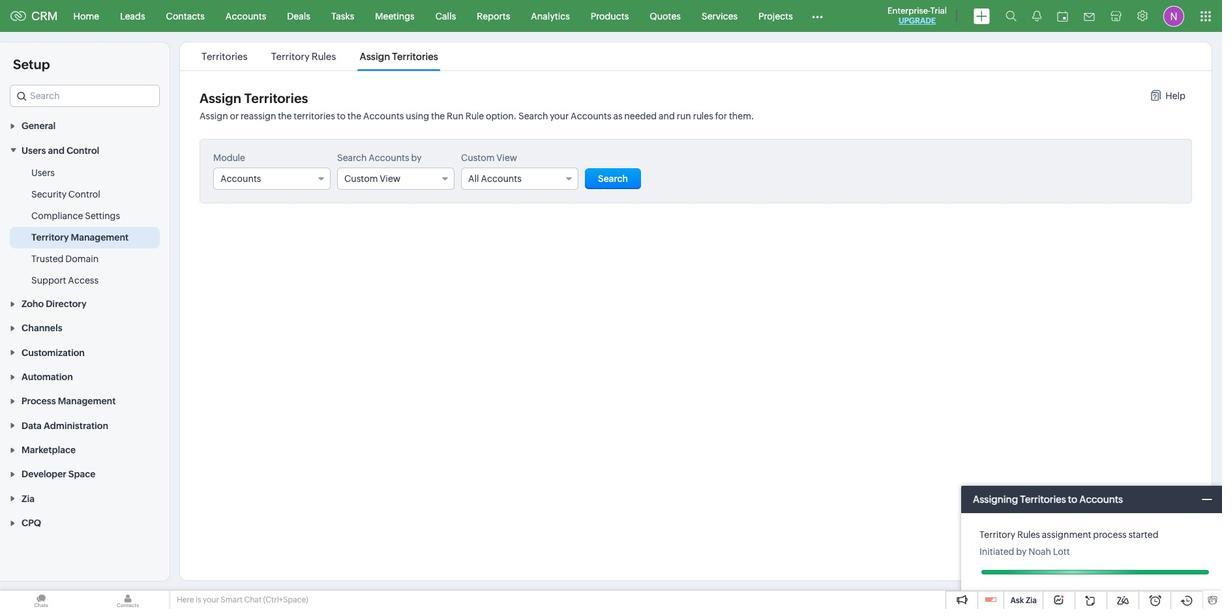 Task type: describe. For each thing, give the bounding box(es) containing it.
signals element
[[1025, 0, 1049, 32]]

ask
[[1011, 596, 1024, 605]]

0 vertical spatial view
[[497, 153, 517, 163]]

quotes link
[[639, 0, 691, 32]]

needed
[[624, 111, 657, 121]]

noah
[[1029, 547, 1051, 557]]

territory rules link
[[269, 51, 338, 62]]

users for users
[[31, 167, 55, 178]]

automation button
[[0, 364, 170, 389]]

users and control button
[[0, 138, 170, 162]]

started
[[1129, 530, 1159, 540]]

support access link
[[31, 274, 99, 287]]

administration
[[44, 420, 108, 431]]

territories up assignment
[[1020, 494, 1066, 505]]

assign or reassign the territories to the accounts using the run rule option. search your accounts as needed and run rules for them.
[[200, 111, 754, 121]]

1 vertical spatial custom
[[344, 173, 378, 184]]

crm link
[[10, 9, 58, 23]]

profile element
[[1156, 0, 1192, 32]]

contacts
[[166, 11, 205, 21]]

0 vertical spatial your
[[550, 111, 569, 121]]

territory rules
[[271, 51, 336, 62]]

zia button
[[0, 486, 170, 511]]

trusted domain link
[[31, 252, 99, 265]]

quotes
[[650, 11, 681, 21]]

accounts left using
[[363, 111, 404, 121]]

territory for territory management
[[31, 232, 69, 242]]

deals link
[[277, 0, 321, 32]]

data administration button
[[0, 413, 170, 437]]

products link
[[580, 0, 639, 32]]

search for search
[[598, 173, 628, 184]]

1 horizontal spatial and
[[659, 111, 675, 121]]

calendar image
[[1057, 11, 1068, 21]]

tasks link
[[321, 0, 365, 32]]

contacts image
[[87, 591, 169, 609]]

directory
[[46, 299, 86, 309]]

trusted domain
[[31, 253, 99, 264]]

rules for territory rules
[[312, 51, 336, 62]]

is
[[196, 595, 201, 605]]

and inside dropdown button
[[48, 145, 65, 156]]

2 the from the left
[[348, 111, 361, 121]]

security control
[[31, 189, 100, 199]]

assign territories inside list
[[360, 51, 438, 62]]

accounts down using
[[369, 153, 409, 163]]

management for territory management
[[71, 232, 129, 242]]

0 vertical spatial search
[[518, 111, 548, 121]]

leads
[[120, 11, 145, 21]]

territory for territory rules
[[271, 51, 310, 62]]

process management
[[22, 396, 116, 407]]

0 horizontal spatial by
[[411, 153, 422, 163]]

1 horizontal spatial zia
[[1026, 596, 1037, 605]]

create menu element
[[966, 0, 998, 32]]

search button
[[585, 168, 641, 189]]

automation
[[22, 372, 73, 382]]

tasks
[[331, 11, 354, 21]]

management for process management
[[58, 396, 116, 407]]

products
[[591, 11, 629, 21]]

calls link
[[425, 0, 466, 32]]

for
[[715, 111, 727, 121]]

calls
[[435, 11, 456, 21]]

0 horizontal spatial to
[[337, 111, 346, 121]]

Other Modules field
[[803, 6, 831, 26]]

Search text field
[[10, 85, 159, 106]]

support
[[31, 275, 66, 285]]

deals
[[287, 11, 310, 21]]

assign territories link
[[358, 51, 440, 62]]

0 vertical spatial assign
[[360, 51, 390, 62]]

accounts down module
[[220, 173, 261, 184]]

users link
[[31, 166, 55, 179]]

upgrade
[[899, 16, 936, 25]]

accounts link
[[215, 0, 277, 32]]

projects
[[759, 11, 793, 21]]

data
[[22, 420, 42, 431]]

run
[[677, 111, 691, 121]]

0 vertical spatial custom
[[461, 153, 495, 163]]

help
[[1166, 91, 1186, 101]]

list containing territories
[[190, 42, 450, 70]]

search image
[[1006, 10, 1017, 22]]

mails image
[[1084, 13, 1095, 21]]

1 vertical spatial assign territories
[[200, 91, 308, 106]]

cpq button
[[0, 511, 170, 535]]

general
[[22, 121, 56, 131]]

developer space
[[22, 469, 96, 480]]

search element
[[998, 0, 1025, 32]]

territory management
[[31, 232, 129, 242]]

support access
[[31, 275, 99, 285]]

zia inside dropdown button
[[22, 494, 35, 504]]

projects link
[[748, 0, 803, 32]]

analytics link
[[521, 0, 580, 32]]

trusted
[[31, 253, 64, 264]]

assignment
[[1042, 530, 1091, 540]]

process
[[1093, 530, 1127, 540]]

leads link
[[110, 0, 156, 32]]

security
[[31, 189, 66, 199]]

all accounts
[[468, 173, 522, 184]]

channels
[[22, 323, 62, 334]]

ask zia
[[1011, 596, 1037, 605]]

compliance settings link
[[31, 209, 120, 222]]

reports link
[[466, 0, 521, 32]]

rule
[[466, 111, 484, 121]]

as
[[613, 111, 623, 121]]

territories link
[[200, 51, 250, 62]]

accounts left as
[[571, 111, 611, 121]]

general button
[[0, 113, 170, 138]]

1 horizontal spatial custom view
[[461, 153, 517, 163]]

contacts link
[[156, 0, 215, 32]]

signals image
[[1032, 10, 1042, 22]]

zoho
[[22, 299, 44, 309]]



Task type: locate. For each thing, give the bounding box(es) containing it.
users and control
[[22, 145, 99, 156]]

accounts up "territories" 'link'
[[226, 11, 266, 21]]

management inside 'territory management' link
[[71, 232, 129, 242]]

1 vertical spatial to
[[1068, 494, 1077, 505]]

0 horizontal spatial custom view
[[344, 173, 400, 184]]

settings
[[85, 210, 120, 221]]

meetings link
[[365, 0, 425, 32]]

territories up the reassign
[[244, 91, 308, 106]]

setup
[[13, 57, 50, 72]]

home link
[[63, 0, 110, 32]]

0 horizontal spatial search
[[337, 153, 367, 163]]

marketplace button
[[0, 437, 170, 462]]

access
[[68, 275, 99, 285]]

1 vertical spatial assign
[[200, 91, 241, 106]]

view up the all accounts
[[497, 153, 517, 163]]

0 vertical spatial custom view
[[461, 153, 517, 163]]

2 vertical spatial assign
[[200, 111, 228, 121]]

your right option.
[[550, 111, 569, 121]]

accounts up process on the right of the page
[[1079, 494, 1123, 505]]

cpq
[[22, 518, 41, 528]]

users up security
[[31, 167, 55, 178]]

1 horizontal spatial search
[[518, 111, 548, 121]]

territory
[[271, 51, 310, 62], [31, 232, 69, 242], [980, 530, 1016, 540]]

profile image
[[1163, 6, 1184, 26]]

lott
[[1053, 547, 1070, 557]]

control down general dropdown button
[[67, 145, 99, 156]]

to up assignment
[[1068, 494, 1077, 505]]

0 vertical spatial by
[[411, 153, 422, 163]]

here is your smart chat (ctrl+space)
[[177, 595, 308, 605]]

assign up or
[[200, 91, 241, 106]]

assign
[[360, 51, 390, 62], [200, 91, 241, 106], [200, 111, 228, 121]]

1 vertical spatial by
[[1016, 547, 1027, 557]]

users
[[22, 145, 46, 156], [31, 167, 55, 178]]

all
[[468, 173, 479, 184]]

1 vertical spatial control
[[68, 189, 100, 199]]

territory management link
[[31, 231, 129, 244]]

the right the territories
[[348, 111, 361, 121]]

control up compliance settings link at left top
[[68, 189, 100, 199]]

custom view down search accounts by
[[344, 173, 400, 184]]

None field
[[10, 85, 160, 107]]

rules down tasks link
[[312, 51, 336, 62]]

1 horizontal spatial to
[[1068, 494, 1077, 505]]

your
[[550, 111, 569, 121], [203, 595, 219, 605]]

your right is
[[203, 595, 219, 605]]

the right the reassign
[[278, 111, 292, 121]]

the left run
[[431, 111, 445, 121]]

0 vertical spatial zia
[[22, 494, 35, 504]]

1 vertical spatial rules
[[1017, 530, 1040, 540]]

territory up trusted
[[31, 232, 69, 242]]

and up 'users' link
[[48, 145, 65, 156]]

developer space button
[[0, 462, 170, 486]]

chats image
[[0, 591, 82, 609]]

0 horizontal spatial zia
[[22, 494, 35, 504]]

assigning
[[973, 494, 1018, 505]]

view
[[497, 153, 517, 163], [380, 173, 400, 184]]

users for users and control
[[22, 145, 46, 156]]

by inside territory rules assignment process started initiated by noah lott
[[1016, 547, 1027, 557]]

territory rules assignment process started initiated by noah lott
[[980, 530, 1159, 557]]

enterprise-trial upgrade
[[888, 6, 947, 25]]

custom up all
[[461, 153, 495, 163]]

1 vertical spatial management
[[58, 396, 116, 407]]

3 the from the left
[[431, 111, 445, 121]]

reassign
[[241, 111, 276, 121]]

territories
[[202, 51, 248, 62], [392, 51, 438, 62], [244, 91, 308, 106], [1020, 494, 1066, 505]]

management down settings
[[71, 232, 129, 242]]

assign territories up the reassign
[[200, 91, 308, 106]]

control inside dropdown button
[[67, 145, 99, 156]]

1 vertical spatial zia
[[1026, 596, 1037, 605]]

assign territories
[[360, 51, 438, 62], [200, 91, 308, 106]]

rules inside territory rules assignment process started initiated by noah lott
[[1017, 530, 1040, 540]]

users inside dropdown button
[[22, 145, 46, 156]]

and
[[659, 111, 675, 121], [48, 145, 65, 156]]

option.
[[486, 111, 517, 121]]

assign down meetings
[[360, 51, 390, 62]]

zoho directory
[[22, 299, 86, 309]]

marketplace
[[22, 445, 76, 455]]

search inside button
[[598, 173, 628, 184]]

process
[[22, 396, 56, 407]]

territories down 'meetings' link
[[392, 51, 438, 62]]

analytics
[[531, 11, 570, 21]]

1 the from the left
[[278, 111, 292, 121]]

0 vertical spatial assign territories
[[360, 51, 438, 62]]

reports
[[477, 11, 510, 21]]

view down search accounts by
[[380, 173, 400, 184]]

data administration
[[22, 420, 108, 431]]

users up 'users' link
[[22, 145, 46, 156]]

2 horizontal spatial the
[[431, 111, 445, 121]]

(ctrl+space)
[[263, 595, 308, 605]]

zia right the ask
[[1026, 596, 1037, 605]]

meetings
[[375, 11, 415, 21]]

developer
[[22, 469, 66, 480]]

zoho directory button
[[0, 291, 170, 316]]

1 vertical spatial and
[[48, 145, 65, 156]]

customization button
[[0, 340, 170, 364]]

rules
[[693, 111, 713, 121]]

control inside region
[[68, 189, 100, 199]]

security control link
[[31, 188, 100, 201]]

custom view up the all accounts
[[461, 153, 517, 163]]

0 horizontal spatial rules
[[312, 51, 336, 62]]

home
[[73, 11, 99, 21]]

1 vertical spatial view
[[380, 173, 400, 184]]

enterprise-
[[888, 6, 930, 16]]

assign territories down 'meetings' link
[[360, 51, 438, 62]]

2 horizontal spatial search
[[598, 173, 628, 184]]

accounts right all
[[481, 173, 522, 184]]

1 vertical spatial custom view
[[344, 173, 400, 184]]

1 horizontal spatial the
[[348, 111, 361, 121]]

search accounts by
[[337, 153, 422, 163]]

smart
[[221, 595, 243, 605]]

0 horizontal spatial custom
[[344, 173, 378, 184]]

0 horizontal spatial your
[[203, 595, 219, 605]]

1 horizontal spatial assign territories
[[360, 51, 438, 62]]

domain
[[65, 253, 99, 264]]

0 horizontal spatial the
[[278, 111, 292, 121]]

1 horizontal spatial by
[[1016, 547, 1027, 557]]

1 horizontal spatial rules
[[1017, 530, 1040, 540]]

search for search accounts by
[[337, 153, 367, 163]]

0 vertical spatial users
[[22, 145, 46, 156]]

0 horizontal spatial territory
[[31, 232, 69, 242]]

list
[[190, 42, 450, 70]]

0 vertical spatial control
[[67, 145, 99, 156]]

assign left or
[[200, 111, 228, 121]]

zia up cpq
[[22, 494, 35, 504]]

search
[[518, 111, 548, 121], [337, 153, 367, 163], [598, 173, 628, 184]]

0 vertical spatial and
[[659, 111, 675, 121]]

0 horizontal spatial view
[[380, 173, 400, 184]]

by down using
[[411, 153, 422, 163]]

compliance settings
[[31, 210, 120, 221]]

2 vertical spatial search
[[598, 173, 628, 184]]

1 vertical spatial search
[[337, 153, 367, 163]]

using
[[406, 111, 429, 121]]

1 vertical spatial territory
[[31, 232, 69, 242]]

0 vertical spatial to
[[337, 111, 346, 121]]

compliance
[[31, 210, 83, 221]]

customization
[[22, 347, 85, 358]]

custom down search accounts by
[[344, 173, 378, 184]]

chat
[[244, 595, 262, 605]]

1 horizontal spatial your
[[550, 111, 569, 121]]

assigning territories to accounts
[[973, 494, 1123, 505]]

control
[[67, 145, 99, 156], [68, 189, 100, 199]]

1 horizontal spatial territory
[[271, 51, 310, 62]]

territory down deals link
[[271, 51, 310, 62]]

2 horizontal spatial territory
[[980, 530, 1016, 540]]

by left 'noah'
[[1016, 547, 1027, 557]]

territory inside users and control region
[[31, 232, 69, 242]]

management inside process management dropdown button
[[58, 396, 116, 407]]

module
[[213, 153, 245, 163]]

users and control region
[[0, 162, 170, 291]]

rules up 'noah'
[[1017, 530, 1040, 540]]

or
[[230, 111, 239, 121]]

territory inside territory rules assignment process started initiated by noah lott
[[980, 530, 1016, 540]]

create menu image
[[974, 8, 990, 24]]

space
[[68, 469, 96, 480]]

custom
[[461, 153, 495, 163], [344, 173, 378, 184]]

and left run
[[659, 111, 675, 121]]

the
[[278, 111, 292, 121], [348, 111, 361, 121], [431, 111, 445, 121]]

0 vertical spatial management
[[71, 232, 129, 242]]

2 vertical spatial territory
[[980, 530, 1016, 540]]

territories
[[294, 111, 335, 121]]

management up data administration dropdown button
[[58, 396, 116, 407]]

channels button
[[0, 316, 170, 340]]

users inside region
[[31, 167, 55, 178]]

rules
[[312, 51, 336, 62], [1017, 530, 1040, 540]]

1 vertical spatial your
[[203, 595, 219, 605]]

territory up initiated
[[980, 530, 1016, 540]]

0 vertical spatial rules
[[312, 51, 336, 62]]

1 horizontal spatial custom
[[461, 153, 495, 163]]

1 horizontal spatial view
[[497, 153, 517, 163]]

territories down accounts link
[[202, 51, 248, 62]]

crm
[[31, 9, 58, 23]]

0 horizontal spatial assign territories
[[200, 91, 308, 106]]

0 horizontal spatial and
[[48, 145, 65, 156]]

1 vertical spatial users
[[31, 167, 55, 178]]

mails element
[[1076, 1, 1103, 31]]

here
[[177, 595, 194, 605]]

to right the territories
[[337, 111, 346, 121]]

0 vertical spatial territory
[[271, 51, 310, 62]]

rules for territory rules assignment process started initiated by noah lott
[[1017, 530, 1040, 540]]

management
[[71, 232, 129, 242], [58, 396, 116, 407]]

custom view
[[461, 153, 517, 163], [344, 173, 400, 184]]



Task type: vqa. For each thing, say whether or not it's contained in the screenshot.
SERVICES
yes



